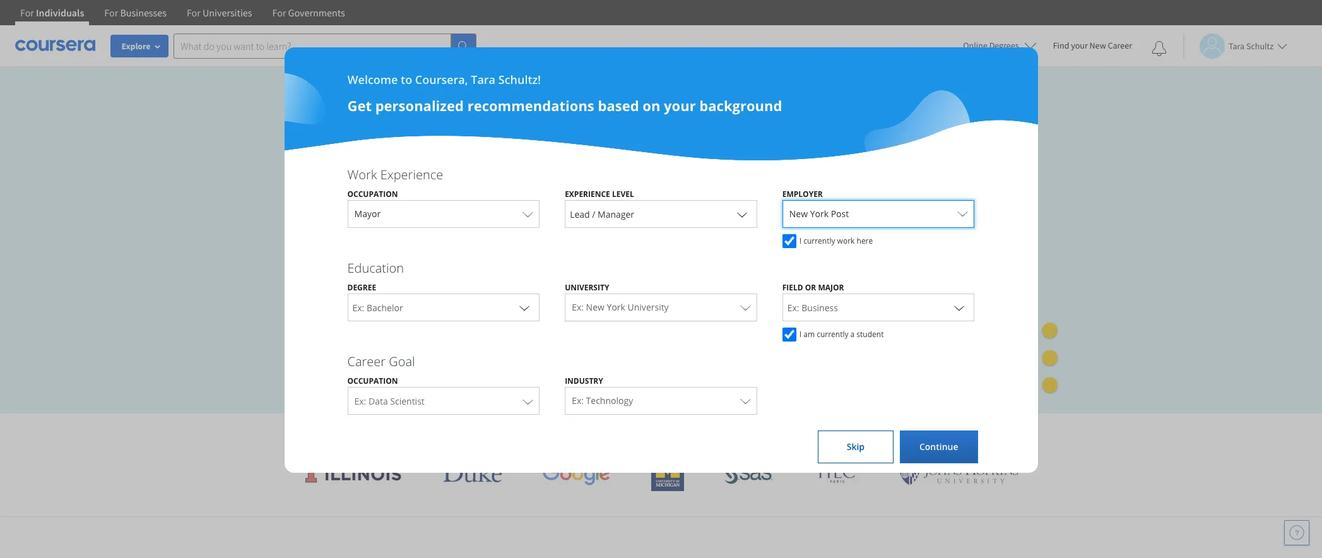 Task type: locate. For each thing, give the bounding box(es) containing it.
currently left a
[[817, 329, 849, 340]]

1 vertical spatial currently
[[817, 329, 849, 340]]

in
[[670, 199, 682, 218]]

banner navigation
[[10, 0, 355, 35]]

for left governments on the left of the page
[[272, 6, 286, 19]]

based
[[598, 96, 639, 115]]

johns hopkins university image
[[899, 462, 1019, 486]]

your down projects,
[[295, 221, 325, 240]]

with left coursera
[[782, 423, 812, 444]]

1 horizontal spatial york
[[811, 208, 829, 220]]

job-
[[383, 199, 408, 218]]

google image
[[543, 462, 611, 486]]

career left show notifications icon at the right of the page
[[1109, 40, 1133, 51]]

7-
[[339, 312, 348, 325]]

occupation for work
[[348, 189, 398, 200]]

start 7-day free trial
[[315, 312, 407, 325]]

your left background
[[664, 96, 696, 115]]

currently left the work
[[804, 236, 836, 246]]

and up the subscription
[[354, 199, 379, 218]]

new inside the education element
[[586, 301, 605, 313]]

1 vertical spatial to
[[408, 177, 421, 196]]

i left am at the right of the page
[[800, 329, 802, 340]]

0 vertical spatial currently
[[804, 236, 836, 246]]

0 horizontal spatial with
[[353, 342, 373, 354]]

2 vertical spatial your
[[295, 221, 325, 240]]

here
[[857, 236, 874, 246]]

universities
[[203, 6, 252, 19]]

for businesses
[[104, 6, 167, 19]]

ex: inside the education element
[[572, 301, 584, 313]]

0 horizontal spatial new
[[586, 301, 605, 313]]

and down industry field in the bottom of the page
[[670, 423, 697, 444]]

0 vertical spatial on
[[643, 96, 661, 115]]

i inside the education element
[[800, 329, 802, 340]]

free
[[366, 312, 385, 325]]

experience left level
[[565, 189, 611, 200]]

currently inside the education element
[[817, 329, 849, 340]]

access
[[362, 177, 404, 196]]

experience
[[381, 166, 443, 183], [565, 189, 611, 200]]

i right i currently work here checkbox
[[800, 236, 802, 246]]

1 horizontal spatial with
[[782, 423, 812, 444]]

your
[[1072, 40, 1089, 51], [664, 96, 696, 115], [295, 221, 325, 240]]

career
[[1109, 40, 1133, 51], [348, 353, 386, 370]]

money-
[[406, 342, 439, 354]]

occupation up mayor at the left top of page
[[348, 189, 398, 200]]

1 horizontal spatial chevron down image
[[953, 300, 968, 315]]

1 horizontal spatial new
[[790, 208, 808, 220]]

your inside the onboardingmodal dialog
[[664, 96, 696, 115]]

data
[[369, 395, 388, 407]]

1 vertical spatial i
[[800, 329, 802, 340]]

14-
[[375, 342, 388, 354]]

0 vertical spatial i
[[800, 236, 802, 246]]

1 i from the top
[[800, 236, 802, 246]]

goal
[[389, 353, 415, 370]]

coursera,
[[415, 72, 468, 87]]

1 vertical spatial career
[[348, 353, 386, 370]]

to
[[401, 72, 412, 87], [408, 177, 421, 196]]

2 horizontal spatial your
[[1072, 40, 1089, 51]]

find
[[1054, 40, 1070, 51]]

with inside button
[[353, 342, 373, 354]]

chevron down image
[[735, 206, 750, 222]]

cancel
[[348, 283, 377, 295]]

0 horizontal spatial and
[[354, 199, 379, 218]]

1 horizontal spatial your
[[664, 96, 696, 115]]

2 occupation from the top
[[348, 376, 398, 386]]

1 occupation from the top
[[348, 189, 398, 200]]

0 vertical spatial career
[[1109, 40, 1133, 51]]

1 chevron down image from the left
[[517, 300, 532, 315]]

ex: technology
[[572, 395, 634, 407]]

new
[[1090, 40, 1107, 51], [790, 208, 808, 220], [586, 301, 605, 313]]

ready
[[408, 199, 444, 218]]

1 horizontal spatial and
[[670, 423, 697, 444]]

1 horizontal spatial day
[[388, 342, 404, 354]]

I am currently a student checkbox
[[783, 328, 797, 342]]

career left goal
[[348, 353, 386, 370]]

1 horizontal spatial university
[[628, 301, 669, 313]]

to up ready
[[408, 177, 421, 196]]

get personalized recommendations based on your background
[[348, 96, 783, 115]]

find your new career link
[[1047, 38, 1139, 54]]

on inside the onboardingmodal dialog
[[643, 96, 661, 115]]

projects,
[[295, 199, 351, 218]]

occupation inside work experience element
[[348, 189, 398, 200]]

0 vertical spatial to
[[401, 72, 412, 87]]

for
[[20, 6, 34, 19], [104, 6, 118, 19], [187, 6, 201, 19], [272, 6, 286, 19]]

skip button
[[818, 431, 894, 464]]

7,000+
[[425, 177, 468, 196]]

0 vertical spatial york
[[811, 208, 829, 220]]

for left businesses on the top left of the page
[[104, 6, 118, 19]]

0 vertical spatial day
[[348, 312, 364, 325]]

1 vertical spatial occupation
[[348, 376, 398, 386]]

0 vertical spatial new
[[1090, 40, 1107, 51]]

currently
[[804, 236, 836, 246], [817, 329, 849, 340]]

1 vertical spatial new
[[790, 208, 808, 220]]

guarantee
[[462, 342, 508, 354]]

ex: for career goal
[[572, 395, 584, 407]]

1 vertical spatial experience
[[565, 189, 611, 200]]

and
[[354, 199, 379, 218], [670, 423, 697, 444]]

4 for from the left
[[272, 6, 286, 19]]

i
[[800, 236, 802, 246], [800, 329, 802, 340]]

work
[[348, 166, 377, 183]]

occupation inside career goal element
[[348, 376, 398, 386]]

0 horizontal spatial your
[[295, 221, 325, 240]]

new inside work experience element
[[790, 208, 808, 220]]

on up included
[[649, 177, 666, 196]]

1 vertical spatial on
[[649, 177, 666, 196]]

coursera
[[816, 423, 881, 444]]

experience level
[[565, 189, 634, 200]]

work experience element
[[335, 166, 988, 254]]

with
[[353, 342, 373, 354], [782, 423, 812, 444]]

1 vertical spatial and
[[670, 423, 697, 444]]

skip
[[847, 441, 865, 453]]

chevron down image for degree
[[517, 300, 532, 315]]

level
[[613, 189, 634, 200]]

field
[[783, 282, 804, 293]]

0 vertical spatial experience
[[381, 166, 443, 183]]

occupation up data on the bottom of the page
[[348, 376, 398, 386]]

0 horizontal spatial university
[[565, 282, 610, 293]]

degree
[[348, 282, 376, 293]]

0 horizontal spatial chevron down image
[[517, 300, 532, 315]]

0 vertical spatial occupation
[[348, 189, 398, 200]]

your right find
[[1072, 40, 1089, 51]]

for for governments
[[272, 6, 286, 19]]

2 horizontal spatial new
[[1090, 40, 1107, 51]]

programs—all
[[515, 199, 607, 218]]

/year with 14-day money-back guarantee
[[327, 342, 508, 354]]

2 vertical spatial new
[[586, 301, 605, 313]]

coursera image
[[15, 36, 95, 56]]

chevron down image for field or major
[[953, 300, 968, 315]]

experience up ready
[[381, 166, 443, 183]]

work
[[838, 236, 855, 246]]

0 vertical spatial with
[[353, 342, 373, 354]]

i inside work experience element
[[800, 236, 802, 246]]

find your new career
[[1054, 40, 1133, 51]]

to inside unlimited access to 7,000+ world-class courses, hands-on projects, and job-ready certificate programs—all included in your subscription
[[408, 177, 421, 196]]

certificate
[[448, 199, 512, 218]]

welcome to coursera, tara schultz!
[[348, 72, 541, 87]]

/month,
[[310, 283, 346, 295]]

for left individuals
[[20, 6, 34, 19]]

on inside unlimited access to 7,000+ world-class courses, hands-on projects, and job-ready certificate programs—all included in your subscription
[[649, 177, 666, 196]]

onboardingmodal dialog
[[0, 0, 1323, 558]]

for left universities
[[187, 6, 201, 19]]

york
[[811, 208, 829, 220], [607, 301, 626, 313]]

post
[[831, 208, 849, 220]]

back
[[439, 342, 460, 354]]

with left the 14-
[[353, 342, 373, 354]]

included
[[611, 199, 666, 218]]

technology
[[586, 395, 634, 407]]

3 for from the left
[[187, 6, 201, 19]]

hands-
[[605, 177, 649, 196]]

i for work experience
[[800, 236, 802, 246]]

personalized
[[376, 96, 464, 115]]

universities
[[585, 423, 666, 444]]

your inside unlimited access to 7,000+ world-class courses, hands-on projects, and job-ready certificate programs—all included in your subscription
[[295, 221, 325, 240]]

1 vertical spatial york
[[607, 301, 626, 313]]

0 vertical spatial and
[[354, 199, 379, 218]]

mayor
[[355, 208, 381, 220]]

sas image
[[725, 464, 773, 484]]

2 for from the left
[[104, 6, 118, 19]]

0 horizontal spatial career
[[348, 353, 386, 370]]

1 for from the left
[[20, 6, 34, 19]]

1 vertical spatial university
[[628, 301, 669, 313]]

None search field
[[174, 33, 477, 58]]

to up personalized
[[401, 72, 412, 87]]

chevron down image
[[517, 300, 532, 315], [953, 300, 968, 315]]

career goal element
[[335, 353, 988, 421]]

university
[[565, 282, 610, 293], [628, 301, 669, 313]]

leading
[[530, 423, 582, 444]]

career goal
[[348, 353, 415, 370]]

on right based
[[643, 96, 661, 115]]

subscription
[[328, 221, 408, 240]]

field or major
[[783, 282, 845, 293]]

class
[[513, 177, 544, 196]]

occupation
[[348, 189, 398, 200], [348, 376, 398, 386]]

1 vertical spatial your
[[664, 96, 696, 115]]

0 horizontal spatial york
[[607, 301, 626, 313]]

2 chevron down image from the left
[[953, 300, 968, 315]]

for for individuals
[[20, 6, 34, 19]]

2 i from the top
[[800, 329, 802, 340]]



Task type: vqa. For each thing, say whether or not it's contained in the screenshot.
MENU
no



Task type: describe. For each thing, give the bounding box(es) containing it.
0 horizontal spatial experience
[[381, 166, 443, 183]]

new inside find your new career link
[[1090, 40, 1107, 51]]

individuals
[[36, 6, 84, 19]]

i currently work here
[[800, 236, 874, 246]]

york inside the education element
[[607, 301, 626, 313]]

employer
[[783, 189, 823, 200]]

show notifications image
[[1152, 41, 1168, 56]]

1 vertical spatial with
[[782, 423, 812, 444]]

for for businesses
[[104, 6, 118, 19]]

world-
[[471, 177, 513, 196]]

continue
[[920, 441, 959, 453]]

/year with 14-day money-back guarantee button
[[295, 341, 508, 354]]

governments
[[288, 6, 345, 19]]

start
[[315, 312, 337, 325]]

education element
[[335, 260, 988, 348]]

university of michigan image
[[652, 457, 684, 491]]

Industry field
[[566, 387, 757, 415]]

leading universities and companies with coursera plus
[[526, 423, 914, 444]]

trial
[[387, 312, 407, 325]]

or
[[806, 282, 817, 293]]

new york post
[[790, 208, 849, 220]]

help center image
[[1290, 525, 1305, 541]]

occupation for career
[[348, 376, 398, 386]]

i am currently a student
[[800, 329, 884, 340]]

duke university image
[[443, 462, 502, 482]]

plus
[[885, 423, 914, 444]]

for governments
[[272, 6, 345, 19]]

major
[[819, 282, 845, 293]]

1 horizontal spatial career
[[1109, 40, 1133, 51]]

education
[[348, 260, 404, 277]]

courses,
[[547, 177, 601, 196]]

unlimited
[[295, 177, 359, 196]]

/month, cancel anytime
[[310, 283, 416, 295]]

schultz!
[[499, 72, 541, 87]]

i for education
[[800, 329, 802, 340]]

ex: for education
[[572, 301, 584, 313]]

ex: data scientist
[[355, 395, 425, 407]]

to inside the onboardingmodal dialog
[[401, 72, 412, 87]]

a
[[851, 329, 855, 340]]

and inside unlimited access to 7,000+ world-class courses, hands-on projects, and job-ready certificate programs—all included in your subscription
[[354, 199, 379, 218]]

continue button
[[900, 431, 978, 464]]

york inside work experience element
[[811, 208, 829, 220]]

unlimited access to 7,000+ world-class courses, hands-on projects, and job-ready certificate programs—all included in your subscription
[[295, 177, 682, 240]]

for for universities
[[187, 6, 201, 19]]

currently inside work experience element
[[804, 236, 836, 246]]

companies
[[701, 423, 778, 444]]

0 horizontal spatial day
[[348, 312, 364, 325]]

background
[[700, 96, 783, 115]]

get
[[348, 96, 372, 115]]

hec paris image
[[814, 461, 858, 487]]

university of illinois at urbana-champaign image
[[304, 464, 403, 484]]

student
[[857, 329, 884, 340]]

Employer field
[[784, 200, 975, 228]]

for universities
[[187, 6, 252, 19]]

tara
[[471, 72, 496, 87]]

am
[[804, 329, 815, 340]]

businesses
[[120, 6, 167, 19]]

0 vertical spatial your
[[1072, 40, 1089, 51]]

University field
[[566, 294, 757, 321]]

/year
[[327, 342, 350, 354]]

coursera plus image
[[295, 119, 487, 137]]

1 vertical spatial day
[[388, 342, 404, 354]]

for individuals
[[20, 6, 84, 19]]

0 vertical spatial university
[[565, 282, 610, 293]]

anytime
[[379, 283, 416, 295]]

industry
[[565, 376, 604, 386]]

Employer text field
[[790, 203, 953, 227]]

ex: new york university
[[572, 301, 669, 313]]

welcome
[[348, 72, 398, 87]]

scientist
[[390, 395, 425, 407]]

recommendations
[[468, 96, 595, 115]]

1 horizontal spatial experience
[[565, 189, 611, 200]]

Occupation field
[[348, 200, 539, 228]]

start 7-day free trial button
[[295, 303, 427, 334]]

work experience
[[348, 166, 443, 183]]

career inside the onboardingmodal dialog
[[348, 353, 386, 370]]

I currently work here checkbox
[[783, 234, 797, 248]]



